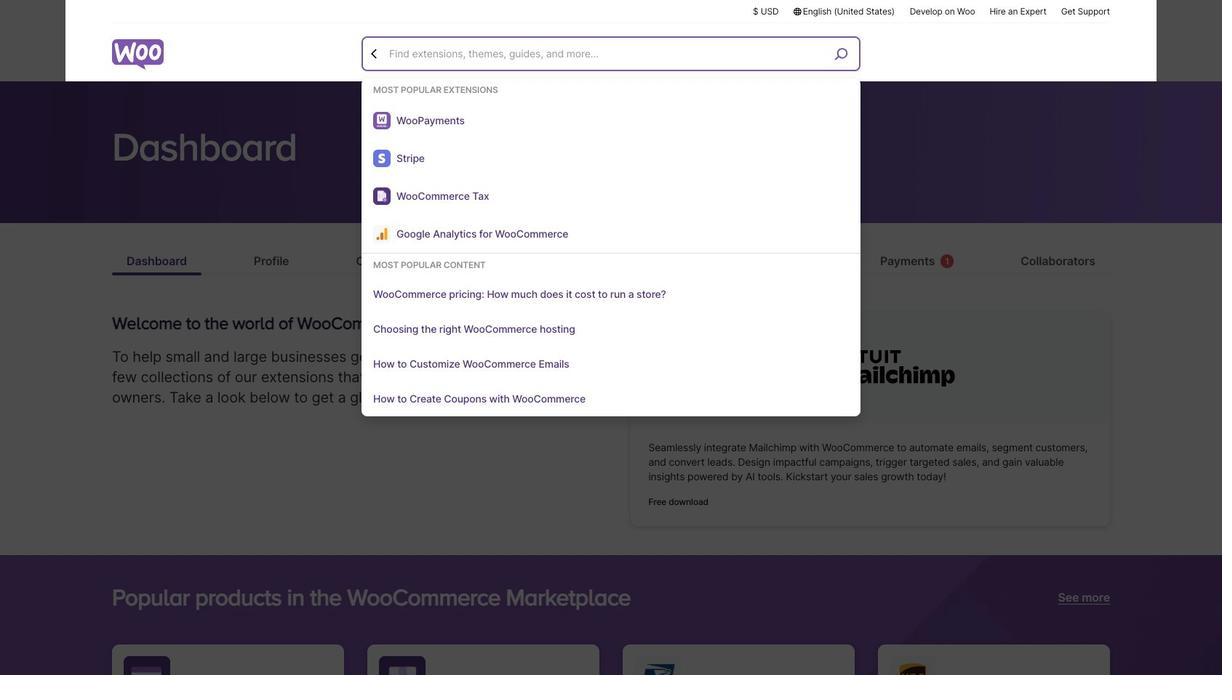 Task type: describe. For each thing, give the bounding box(es) containing it.
Find extensions, themes, guides, and more… search field
[[386, 39, 830, 69]]

2 group from the top
[[362, 260, 861, 417]]



Task type: vqa. For each thing, say whether or not it's contained in the screenshot.
Documentation for View technical documentation
no



Task type: locate. For each thing, give the bounding box(es) containing it.
0 vertical spatial group
[[362, 84, 861, 254]]

1 group from the top
[[362, 84, 861, 254]]

group
[[362, 84, 861, 254], [362, 260, 861, 417]]

1 vertical spatial group
[[362, 260, 861, 417]]

list box
[[362, 84, 861, 417]]

close search image
[[367, 46, 382, 61]]

None search field
[[362, 36, 861, 417]]



